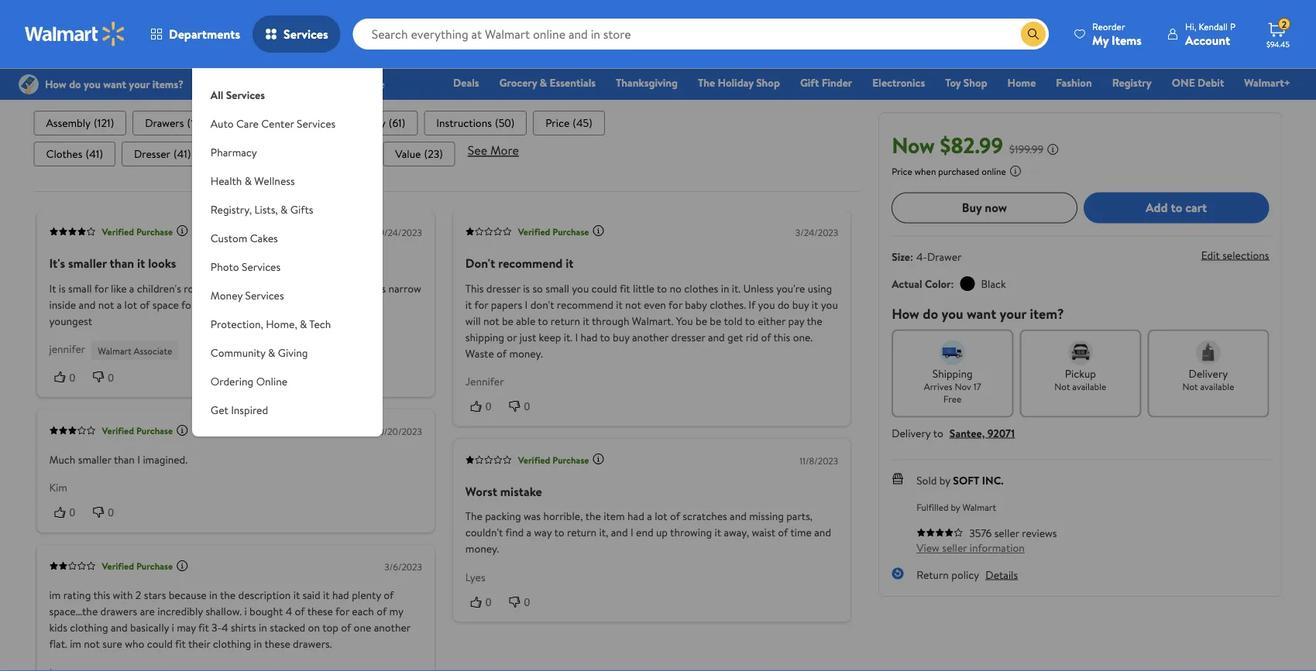 Task type: describe. For each thing, give the bounding box(es) containing it.
verified purchase up much smaller than i imagined.
[[102, 424, 173, 438]]

& for essentials
[[540, 75, 547, 90]]

seller for view
[[942, 541, 967, 556]]

assembly (121)
[[46, 115, 114, 130]]

(41) for dresser (41)
[[173, 146, 191, 161]]

pharmacy button
[[192, 138, 383, 167]]

worst mistake
[[466, 483, 542, 500]]

& for wellness
[[245, 173, 252, 188]]

black
[[981, 276, 1006, 292]]

it inside the packing was horrible, the item had a lot of scratches and missing parts, couldn't find a way to return it, and i end up throwing it away, waist of time and money.
[[715, 525, 721, 541]]

delivery to santee, 92071
[[892, 426, 1015, 441]]

like
[[111, 281, 127, 296]]

drawers (106)
[[145, 115, 210, 130]]

on
[[308, 620, 320, 635]]

of right plenty
[[384, 588, 394, 603]]

(106)
[[187, 115, 210, 130]]

1 horizontal spatial i
[[244, 604, 247, 619]]

0 vertical spatial recommend
[[498, 255, 563, 272]]

imagined.
[[143, 452, 188, 467]]

1 be from the left
[[502, 313, 514, 328]]

(61)
[[389, 115, 406, 130]]

and up away,
[[730, 509, 747, 524]]

fashion
[[1056, 75, 1092, 90]]

jennifer
[[466, 374, 504, 389]]

lists,
[[255, 202, 278, 217]]

return
[[917, 567, 949, 583]]

and inside im rating this with 2 stars because in the description it said it had plenty of space...the drawers are incredibly shallow. i bought 4 of these for each of my kids clothing and basically i may fit 3-4 shirts in stacked on top of one another flat. im not sure who could fit their clothing in these drawers.
[[111, 620, 128, 635]]

fulfilled
[[917, 501, 949, 514]]

purchase up "imagined."
[[136, 424, 173, 438]]

and up home, on the top
[[271, 297, 288, 312]]

purchase for it's smaller than it looks
[[136, 225, 173, 238]]

thanksgiving link
[[609, 74, 685, 91]]

of down said
[[295, 604, 305, 619]]

i right keep at left
[[575, 329, 578, 345]]

lot inside 'it is small for like a children's room not for teens or adults . the cabinet is narrow inside and not a lot of space for things. it's cute and will switch it for my youngest'
[[124, 297, 137, 312]]

in down bought
[[259, 620, 267, 635]]

instructions
[[437, 115, 492, 130]]

& left tech
[[300, 317, 307, 332]]

stacked
[[270, 620, 306, 635]]

home link
[[1001, 74, 1043, 91]]

and right time
[[815, 525, 832, 541]]

learn more about strikethrough prices image
[[1047, 143, 1059, 155]]

not up the things.
[[212, 281, 228, 296]]

(41) for clothes (41)
[[86, 146, 103, 161]]

verified for worst
[[518, 453, 550, 467]]

even
[[644, 297, 666, 312]]

to down if
[[745, 313, 755, 328]]

drawers
[[100, 604, 137, 619]]

not for pickup
[[1055, 380, 1071, 393]]

list item containing appearance
[[229, 111, 333, 135]]

and right it,
[[611, 525, 628, 541]]

to down don't on the top left of page
[[538, 313, 548, 328]]

search icon image
[[1028, 28, 1040, 40]]

intent image for pickup image
[[1068, 340, 1093, 365]]

you right if
[[758, 297, 775, 312]]

3.8862 stars out of 5, based on 3576 seller reviews element
[[917, 528, 963, 537]]

1 horizontal spatial these
[[307, 604, 333, 619]]

(50)
[[495, 115, 515, 130]]

details button
[[986, 567, 1018, 583]]

packing
[[485, 509, 521, 524]]

not down little
[[625, 297, 641, 312]]

nov
[[955, 380, 972, 393]]

will inside this dresser is so small you could fit little to no clothes in it. unless you're using it for papers i don't recommend it not even for baby clothes. if you do buy it you will not be able to return it through walmart. you be be told to either pay the shipping or just keep it. i had to buy another dresser and get rid of this one. waste of money.
[[466, 313, 481, 328]]

plenty
[[352, 588, 381, 603]]

dresser
[[134, 146, 170, 161]]

legal information image
[[1010, 164, 1022, 177]]

my inside im rating this with 2 stars because in the description it said it had plenty of space...the drawers are incredibly shallow. i bought 4 of these for each of my kids clothing and basically i may fit 3-4 shirts in stacked on top of one another flat. im not sure who could fit their clothing in these drawers.
[[389, 604, 403, 619]]

each
[[352, 604, 374, 619]]

toy shop link
[[939, 74, 995, 91]]

of right top
[[341, 620, 351, 635]]

Search search field
[[353, 19, 1049, 50]]

this inside im rating this with 2 stars because in the description it said it had plenty of space...the drawers are incredibly shallow. i bought 4 of these for each of my kids clothing and basically i may fit 3-4 shirts in stacked on top of one another flat. im not sure who could fit their clothing in these drawers.
[[93, 588, 110, 603]]

list item containing dresser
[[122, 142, 203, 166]]

(121)
[[94, 115, 114, 130]]

verified purchase for it's smaller than it looks
[[102, 225, 173, 238]]

price (45)
[[546, 115, 593, 130]]

the holiday shop
[[698, 75, 780, 90]]

1 is from the left
[[59, 281, 66, 296]]

pharmacy
[[211, 145, 257, 160]]

space
[[152, 297, 179, 312]]

list item containing size
[[210, 142, 275, 166]]

you down 'using'
[[821, 297, 838, 312]]

or inside 'it is small for like a children's room not for teens or adults . the cabinet is narrow inside and not a lot of space for things. it's cute and will switch it for my youngest'
[[275, 281, 285, 296]]

smaller for it's
[[68, 255, 107, 272]]

sold by soft inc.
[[917, 473, 1004, 488]]

to left santee,
[[934, 426, 944, 441]]

all
[[211, 87, 223, 102]]

buy
[[962, 199, 982, 216]]

your
[[1000, 304, 1027, 323]]

either
[[758, 313, 786, 328]]

size for size : 4-drawer
[[892, 249, 911, 264]]

im rating this with 2 stars because in the description it said it had plenty of space...the drawers are incredibly shallow. i bought 4 of these for each of my kids clothing and basically i may fit 3-4 shirts in stacked on top of one another flat. im not sure who could fit their clothing in these drawers.
[[49, 588, 411, 652]]

list item containing clothes
[[34, 142, 115, 166]]

a up end
[[647, 509, 652, 524]]

wellness
[[254, 173, 295, 188]]

protection, home, & tech button
[[192, 310, 383, 339]]

the inside 'it is small for like a children's room not for teens or adults . the cabinet is narrow inside and not a lot of space for things. it's cute and will switch it for my youngest'
[[322, 281, 339, 296]]

stars
[[144, 588, 166, 603]]

don't
[[466, 255, 495, 272]]

the holiday shop link
[[691, 74, 787, 91]]

reviews
[[1022, 526, 1057, 541]]

had inside im rating this with 2 stars because in the description it said it had plenty of space...the drawers are incredibly shallow. i bought 4 of these for each of my kids clothing and basically i may fit 3-4 shirts in stacked on top of one another flat. im not sure who could fit their clothing in these drawers.
[[332, 588, 349, 603]]

of right rid
[[761, 329, 771, 345]]

see more list
[[34, 142, 860, 166]]

protection,
[[211, 317, 263, 332]]

not down like
[[98, 297, 114, 312]]

a left way
[[527, 525, 532, 541]]

services right center
[[297, 116, 336, 131]]

narrow
[[389, 281, 421, 296]]

now
[[892, 130, 935, 160]]

2 is from the left
[[379, 281, 386, 296]]

adults
[[287, 281, 315, 296]]

3/24/2023
[[796, 226, 839, 239]]

0 horizontal spatial 4
[[222, 620, 228, 635]]

one debit link
[[1165, 74, 1232, 91]]

in down shirts
[[254, 637, 262, 652]]

could inside this dresser is so small you could fit little to no clothes in it. unless you're using it for papers i don't recommend it not even for baby clothes. if you do buy it you will not be able to return it through walmart. you be be told to either pay the shipping or just keep it. i had to buy another dresser and get rid of this one. waste of money.
[[592, 281, 617, 296]]

2 inside im rating this with 2 stars because in the description it said it had plenty of space...the drawers are incredibly shallow. i bought 4 of these for each of my kids clothing and basically i may fit 3-4 shirts in stacked on top of one another flat. im not sure who could fit their clothing in these drawers.
[[135, 588, 141, 603]]

verified for don't
[[518, 225, 550, 238]]

this
[[466, 281, 484, 296]]

return policy details
[[917, 567, 1018, 583]]

services up "all services" link
[[284, 26, 328, 43]]

list item containing value
[[383, 142, 455, 166]]

the inside the packing was horrible, the item had a lot of scratches and missing parts, couldn't find a way to return it, and i end up throwing it away, waist of time and money.
[[586, 509, 601, 524]]

waist
[[752, 525, 776, 541]]

couldn't
[[466, 525, 503, 541]]

home,
[[266, 317, 297, 332]]

registry,
[[211, 202, 252, 217]]

fulfilled by walmart
[[917, 501, 997, 514]]

pickup not available
[[1055, 366, 1107, 393]]

edit selections button
[[1202, 248, 1270, 263]]

0 horizontal spatial buy
[[613, 329, 630, 345]]

soft
[[953, 473, 980, 488]]

& left the gifts
[[281, 202, 288, 217]]

you're
[[777, 281, 805, 296]]

get inspired
[[211, 403, 268, 418]]

1 horizontal spatial do
[[923, 304, 939, 323]]

0 vertical spatial it's
[[49, 255, 65, 272]]

now $82.99
[[892, 130, 1004, 160]]

and inside this dresser is so small you could fit little to no clothes in it. unless you're using it for papers i don't recommend it not even for baby clothes. if you do buy it you will not be able to return it through walmart. you be be told to either pay the shipping or just keep it. i had to buy another dresser and get rid of this one. waste of money.
[[708, 329, 725, 345]]

list item containing assembly
[[34, 111, 126, 135]]

drawers
[[145, 115, 184, 130]]

custom cakes button
[[192, 224, 383, 253]]

is inside this dresser is so small you could fit little to no clothes in it. unless you're using it for papers i don't recommend it not even for baby clothes. if you do buy it you will not be able to return it through walmart. you be be told to either pay the shipping or just keep it. i had to buy another dresser and get rid of this one. waste of money.
[[523, 281, 530, 296]]

the inside this dresser is so small you could fit little to no clothes in it. unless you're using it for papers i don't recommend it not even for baby clothes. if you do buy it you will not be able to return it through walmart. you be be told to either pay the shipping or just keep it. i had to buy another dresser and get rid of this one. waste of money.
[[807, 313, 823, 328]]

available for delivery
[[1201, 380, 1235, 393]]

fit inside this dresser is so small you could fit little to no clothes in it. unless you're using it for papers i don't recommend it not even for baby clothes. if you do buy it you will not be able to return it through walmart. you be be told to either pay the shipping or just keep it. i had to buy another dresser and get rid of this one. waste of money.
[[620, 281, 631, 296]]

view
[[917, 541, 940, 556]]

for down room
[[181, 297, 195, 312]]

space...the
[[49, 604, 98, 619]]

do inside this dresser is so small you could fit little to no clothes in it. unless you're using it for papers i don't recommend it not even for baby clothes. if you do buy it you will not be able to return it through walmart. you be be told to either pay the shipping or just keep it. i had to buy another dresser and get rid of this one. waste of money.
[[778, 297, 790, 312]]

teens
[[246, 281, 272, 296]]

than for i
[[114, 452, 135, 467]]

a down like
[[117, 297, 122, 312]]

ordering online button
[[192, 367, 383, 396]]

$94.45
[[1267, 39, 1290, 49]]

jennifer
[[49, 341, 85, 357]]

0 vertical spatial dresser
[[486, 281, 521, 296]]

11/8/2023
[[800, 455, 839, 468]]

one.
[[793, 329, 813, 345]]

so
[[533, 281, 543, 296]]

shop inside the holiday shop link
[[756, 75, 780, 90]]

frequent
[[34, 77, 83, 94]]

scratches
[[683, 509, 727, 524]]

custom cakes
[[211, 231, 278, 246]]

gift finder
[[800, 75, 853, 90]]

purchase for don't recommend it
[[553, 225, 589, 238]]

list item containing price
[[533, 111, 605, 135]]

a right like
[[129, 281, 134, 296]]

of right waste
[[497, 346, 507, 361]]

0 vertical spatial 2
[[1282, 18, 1287, 31]]

for down the no
[[669, 297, 683, 312]]

of up throwing
[[670, 509, 680, 524]]

my inside 'it is small for like a children's room not for teens or adults . the cabinet is narrow inside and not a lot of space for things. it's cute and will switch it for my youngest'
[[366, 297, 380, 312]]

inc.
[[982, 473, 1004, 488]]

1 vertical spatial fit
[[198, 620, 209, 635]]

0 horizontal spatial i
[[172, 620, 174, 635]]

shop inside toy shop "link"
[[964, 75, 988, 90]]

list containing assembly
[[34, 111, 860, 135]]

i inside the packing was horrible, the item had a lot of scratches and missing parts, couldn't find a way to return it, and i end up throwing it away, waist of time and money.
[[631, 525, 634, 541]]

price when purchased online
[[892, 164, 1007, 178]]

1 vertical spatial walmart
[[963, 501, 997, 514]]

you left want
[[942, 304, 964, 323]]

purchase up stars
[[136, 560, 173, 573]]

the inside im rating this with 2 stars because in the description it said it had plenty of space...the drawers are incredibly shallow. i bought 4 of these for each of my kids clothing and basically i may fit 3-4 shirts in stacked on top of one another flat. im not sure who could fit their clothing in these drawers.
[[220, 588, 236, 603]]

size for size (38)
[[222, 146, 240, 161]]

horrible,
[[544, 509, 583, 524]]

verified purchase for don't recommend it
[[518, 225, 589, 238]]

intent image for delivery image
[[1196, 340, 1221, 365]]

1 horizontal spatial clothing
[[213, 637, 251, 652]]



Task type: vqa. For each thing, say whether or not it's contained in the screenshot.
off to the right
no



Task type: locate. For each thing, give the bounding box(es) containing it.
had inside this dresser is so small you could fit little to no clothes in it. unless you're using it for papers i don't recommend it not even for baby clothes. if you do buy it you will not be able to return it through walmart. you be be told to either pay the shipping or just keep it. i had to buy another dresser and get rid of this one. waste of money.
[[581, 329, 598, 345]]

0 vertical spatial price
[[546, 115, 570, 130]]

(41) right dresser
[[173, 146, 191, 161]]

0 horizontal spatial available
[[1073, 380, 1107, 393]]

assembly
[[46, 115, 91, 130]]

1 vertical spatial this
[[93, 588, 110, 603]]

list item
[[34, 111, 126, 135], [133, 111, 223, 135], [229, 111, 333, 135], [339, 111, 418, 135], [424, 111, 527, 135], [533, 111, 605, 135], [34, 142, 115, 166], [122, 142, 203, 166], [210, 142, 275, 166], [383, 142, 455, 166]]

see
[[468, 142, 487, 159]]

1 horizontal spatial seller
[[995, 526, 1020, 541]]

not
[[212, 281, 228, 296], [98, 297, 114, 312], [625, 297, 641, 312], [484, 313, 499, 328], [84, 637, 100, 652]]

you right so on the left of the page
[[572, 281, 589, 296]]

2 (41) from the left
[[173, 146, 191, 161]]

0 horizontal spatial be
[[502, 313, 514, 328]]

services for photo services
[[242, 259, 281, 274]]

3 be from the left
[[710, 313, 722, 328]]

1 vertical spatial 4
[[222, 620, 228, 635]]

(45)
[[573, 115, 593, 130]]

it's up it on the left top
[[49, 255, 65, 272]]

not inside im rating this with 2 stars because in the description it said it had plenty of space...the drawers are incredibly shallow. i bought 4 of these for each of my kids clothing and basically i may fit 3-4 shirts in stacked on top of one another flat. im not sure who could fit their clothing in these drawers.
[[84, 637, 100, 652]]

i left "imagined."
[[137, 452, 140, 467]]

do down you're
[[778, 297, 790, 312]]

small inside this dresser is so small you could fit little to no clothes in it. unless you're using it for papers i don't recommend it not even for baby clothes. if you do buy it you will not be able to return it through walmart. you be be told to either pay the shipping or just keep it. i had to buy another dresser and get rid of this one. waste of money.
[[546, 281, 569, 296]]

2 horizontal spatial fit
[[620, 281, 631, 296]]

bought
[[250, 604, 283, 619]]

purchase for worst mistake
[[553, 453, 589, 467]]

using
[[808, 281, 832, 296]]

1 horizontal spatial :
[[951, 276, 954, 292]]

deals
[[453, 75, 479, 90]]

the for the holiday shop
[[698, 75, 715, 90]]

0 vertical spatial 4
[[286, 604, 292, 619]]

room
[[184, 281, 209, 296]]

the left holiday
[[698, 75, 715, 90]]

p
[[1230, 20, 1236, 33]]

1 vertical spatial another
[[374, 620, 411, 635]]

0 vertical spatial size
[[222, 146, 240, 161]]

of left time
[[778, 525, 788, 541]]

the for the packing was horrible, the item had a lot of scratches and missing parts, couldn't find a way to return it, and i end up throwing it away, waist of time and money.
[[466, 509, 483, 524]]

worst
[[466, 483, 498, 500]]

had left plenty
[[332, 588, 349, 603]]

i up shirts
[[244, 604, 247, 619]]

rating
[[63, 588, 91, 603]]

you
[[676, 313, 693, 328]]

1 vertical spatial im
[[70, 637, 81, 652]]

0 vertical spatial i
[[244, 604, 247, 619]]

will inside 'it is small for like a children's room not for teens or adults . the cabinet is narrow inside and not a lot of space for things. it's cute and will switch it for my youngest'
[[290, 297, 305, 312]]

view seller information
[[917, 541, 1025, 556]]

im
[[49, 588, 61, 603], [70, 637, 81, 652]]

0 horizontal spatial these
[[265, 637, 290, 652]]

free
[[944, 393, 962, 406]]

verified purchase up it's smaller than it looks
[[102, 225, 173, 238]]

by
[[940, 473, 951, 488], [951, 501, 961, 514]]

another right the one
[[374, 620, 411, 635]]

to right way
[[554, 525, 565, 541]]

fit left the 3-
[[198, 620, 209, 635]]

0 horizontal spatial had
[[332, 588, 349, 603]]

small inside 'it is small for like a children's room not for teens or adults . the cabinet is narrow inside and not a lot of space for things. it's cute and will switch it for my youngest'
[[68, 281, 92, 296]]

list item containing drawers
[[133, 111, 223, 135]]

will up shipping
[[466, 313, 481, 328]]

1 vertical spatial my
[[389, 604, 403, 619]]

& left giving
[[268, 345, 275, 360]]

clothes (41)
[[46, 146, 103, 161]]

to left the no
[[657, 281, 667, 296]]

purchase up horrible,
[[553, 453, 589, 467]]

quality (61)
[[351, 115, 406, 130]]

1 horizontal spatial money.
[[509, 346, 543, 361]]

3576 seller reviews
[[970, 526, 1057, 541]]

just
[[520, 329, 536, 345]]

available down intent image for pickup
[[1073, 380, 1107, 393]]

the up shallow.
[[220, 588, 236, 603]]

could inside im rating this with 2 stars because in the description it said it had plenty of space...the drawers are incredibly shallow. i bought 4 of these for each of my kids clothing and basically i may fit 3-4 shirts in stacked on top of one another flat. im not sure who could fit their clothing in these drawers.
[[147, 637, 173, 652]]

1 horizontal spatial small
[[546, 281, 569, 296]]

0 vertical spatial these
[[307, 604, 333, 619]]

price inside list
[[546, 115, 570, 130]]

0 horizontal spatial is
[[59, 281, 66, 296]]

end
[[636, 525, 654, 541]]

another inside im rating this with 2 stars because in the description it said it had plenty of space...the drawers are incredibly shallow. i bought 4 of these for each of my kids clothing and basically i may fit 3-4 shirts in stacked on top of one another flat. im not sure who could fit their clothing in these drawers.
[[374, 620, 411, 635]]

had inside the packing was horrible, the item had a lot of scratches and missing parts, couldn't find a way to return it, and i end up throwing it away, waist of time and money.
[[628, 509, 645, 524]]

0 vertical spatial than
[[110, 255, 134, 272]]

walmart left associate
[[98, 344, 132, 357]]

1 vertical spatial clothing
[[213, 637, 251, 652]]

1 horizontal spatial my
[[389, 604, 403, 619]]

gift
[[800, 75, 819, 90]]

mentions
[[86, 77, 136, 94]]

of inside 'it is small for like a children's room not for teens or adults . the cabinet is narrow inside and not a lot of space for things. it's cute and will switch it for my youngest'
[[140, 297, 150, 312]]

return inside the packing was horrible, the item had a lot of scratches and missing parts, couldn't find a way to return it, and i end up throwing it away, waist of time and money.
[[567, 525, 597, 541]]

1 vertical spatial size
[[892, 249, 911, 264]]

1 vertical spatial it.
[[564, 329, 573, 345]]

delivery inside delivery not available
[[1189, 366, 1228, 381]]

santee, 92071 button
[[950, 426, 1015, 441]]

1 horizontal spatial lot
[[655, 509, 668, 524]]

1 vertical spatial had
[[628, 509, 645, 524]]

verified purchase
[[102, 225, 173, 238], [518, 225, 589, 238], [102, 424, 173, 438], [518, 453, 589, 467], [102, 560, 173, 573]]

is left narrow
[[379, 281, 386, 296]]

it. up clothes.
[[732, 281, 741, 296]]

2 horizontal spatial the
[[807, 313, 823, 328]]

for up top
[[336, 604, 349, 619]]

1 small from the left
[[68, 281, 92, 296]]

2 shop from the left
[[964, 75, 988, 90]]

& right grocery
[[540, 75, 547, 90]]

all services link
[[192, 68, 383, 109]]

price for price (45)
[[546, 115, 570, 130]]

shirts
[[231, 620, 256, 635]]

lyes
[[466, 570, 486, 585]]

verified up don't recommend it
[[518, 225, 550, 238]]

services inside dropdown button
[[245, 288, 284, 303]]

0 vertical spatial or
[[275, 281, 285, 296]]

1 vertical spatial lot
[[655, 509, 668, 524]]

buy now
[[962, 199, 1008, 216]]

0 vertical spatial the
[[698, 75, 715, 90]]

of right each
[[377, 604, 387, 619]]

0 horizontal spatial clothing
[[70, 620, 108, 635]]

0 vertical spatial clothing
[[70, 620, 108, 635]]

1 horizontal spatial the
[[466, 509, 483, 524]]

verified up much smaller than i imagined.
[[102, 424, 134, 438]]

0 vertical spatial could
[[592, 281, 617, 296]]

not up shipping
[[484, 313, 499, 328]]

1 vertical spatial these
[[265, 637, 290, 652]]

clothing down shirts
[[213, 637, 251, 652]]

0 vertical spatial :
[[911, 249, 914, 264]]

1 vertical spatial money.
[[466, 542, 499, 557]]

be right you
[[696, 313, 708, 328]]

electronics
[[873, 75, 925, 90]]

health & wellness button
[[192, 167, 383, 195]]

4 up stacked on the left bottom of page
[[286, 604, 292, 619]]

available inside pickup not available
[[1073, 380, 1107, 393]]

deals link
[[446, 74, 486, 91]]

0 horizontal spatial this
[[93, 588, 110, 603]]

.
[[318, 281, 320, 296]]

for down cabinet
[[350, 297, 363, 312]]

edit selections
[[1202, 248, 1270, 263]]

finder
[[822, 75, 853, 90]]

by for fulfilled
[[951, 501, 961, 514]]

1 vertical spatial than
[[114, 452, 135, 467]]

dresser down you
[[672, 329, 706, 345]]

walmart+
[[1245, 75, 1291, 90]]

1 horizontal spatial it.
[[732, 281, 741, 296]]

2 vertical spatial the
[[466, 509, 483, 524]]

2 up the $94.45
[[1282, 18, 1287, 31]]

of left space
[[140, 297, 150, 312]]

reorder my items
[[1093, 20, 1142, 48]]

list item containing instructions
[[424, 111, 527, 135]]

0 vertical spatial this
[[774, 329, 791, 345]]

money services button
[[192, 281, 383, 310]]

said
[[303, 588, 321, 603]]

1 vertical spatial the
[[322, 281, 339, 296]]

1 horizontal spatial available
[[1201, 380, 1235, 393]]

0 vertical spatial buy
[[793, 297, 809, 312]]

1 vertical spatial the
[[586, 509, 601, 524]]

1 horizontal spatial had
[[581, 329, 598, 345]]

it's inside 'it is small for like a children's room not for teens or adults . the cabinet is narrow inside and not a lot of space for things. it's cute and will switch it for my youngest'
[[231, 297, 244, 312]]

0 horizontal spatial will
[[290, 297, 305, 312]]

1 vertical spatial 2
[[135, 588, 141, 603]]

services up protection, home, & tech
[[245, 288, 284, 303]]

1 vertical spatial it's
[[231, 297, 244, 312]]

verified up with
[[102, 560, 134, 573]]

1 horizontal spatial 2
[[1282, 18, 1287, 31]]

could down basically
[[147, 637, 173, 652]]

not for delivery
[[1183, 380, 1198, 393]]

1 vertical spatial price
[[892, 164, 913, 178]]

0 horizontal spatial :
[[911, 249, 914, 264]]

reorder
[[1093, 20, 1126, 33]]

1 horizontal spatial im
[[70, 637, 81, 652]]

for inside im rating this with 2 stars because in the description it said it had plenty of space...the drawers are incredibly shallow. i bought 4 of these for each of my kids clothing and basically i may fit 3-4 shirts in stacked on top of one another flat. im not sure who could fit their clothing in these drawers.
[[336, 604, 349, 619]]

and up youngest
[[79, 297, 96, 312]]

0 horizontal spatial size
[[222, 146, 240, 161]]

return inside this dresser is so small you could fit little to no clothes in it. unless you're using it for papers i don't recommend it not even for baby clothes. if you do buy it you will not be able to return it through walmart. you be be told to either pay the shipping or just keep it. i had to buy another dresser and get rid of this one. waste of money.
[[551, 313, 580, 328]]

walmart image
[[25, 22, 126, 46]]

one
[[1172, 75, 1196, 90]]

1 horizontal spatial size
[[892, 249, 911, 264]]

way
[[534, 525, 552, 541]]

0 vertical spatial smaller
[[68, 255, 107, 272]]

10/20/2023
[[375, 425, 422, 439]]

in up shallow.
[[209, 588, 218, 603]]

: left 4-
[[911, 249, 914, 264]]

through
[[592, 313, 630, 328]]

is
[[59, 281, 66, 296], [379, 281, 386, 296], [523, 281, 530, 296]]

0 vertical spatial the
[[807, 313, 823, 328]]

size left the (38)
[[222, 146, 240, 161]]

get inspired button
[[192, 396, 383, 425]]

2 available from the left
[[1201, 380, 1235, 393]]

children's
[[137, 281, 181, 296]]

1 vertical spatial delivery
[[892, 426, 931, 441]]

1 horizontal spatial this
[[774, 329, 791, 345]]

to inside the packing was horrible, the item had a lot of scratches and missing parts, couldn't find a way to return it, and i end up throwing it away, waist of time and money.
[[554, 525, 565, 541]]

(41) right clothes
[[86, 146, 103, 161]]

in inside this dresser is so small you could fit little to no clothes in it. unless you're using it for papers i don't recommend it not even for baby clothes. if you do buy it you will not be able to return it through walmart. you be be told to either pay the shipping or just keep it. i had to buy another dresser and get rid of this one. waste of money.
[[721, 281, 730, 296]]

purchase up looks
[[136, 225, 173, 238]]

this inside this dresser is so small you could fit little to no clothes in it. unless you're using it for papers i don't recommend it not even for baby clothes. if you do buy it you will not be able to return it through walmart. you be be told to either pay the shipping or just keep it. i had to buy another dresser and get rid of this one. waste of money.
[[774, 329, 791, 345]]

delivery for not
[[1189, 366, 1228, 381]]

i
[[525, 297, 528, 312], [575, 329, 578, 345], [137, 452, 140, 467], [631, 525, 634, 541]]

it inside 'it is small for like a children's room not for teens or adults . the cabinet is narrow inside and not a lot of space for things. it's cute and will switch it for my youngest'
[[340, 297, 347, 312]]

add
[[1146, 199, 1168, 216]]

seller
[[995, 526, 1020, 541], [942, 541, 967, 556]]

1 horizontal spatial dresser
[[672, 329, 706, 345]]

than up like
[[110, 255, 134, 272]]

not inside pickup not available
[[1055, 380, 1071, 393]]

arrives
[[924, 380, 953, 393]]

looks
[[148, 255, 176, 272]]

0 vertical spatial it.
[[732, 281, 741, 296]]

another inside this dresser is so small you could fit little to no clothes in it. unless you're using it for papers i don't recommend it not even for baby clothes. if you do buy it you will not be able to return it through walmart. you be be told to either pay the shipping or just keep it. i had to buy another dresser and get rid of this one. waste of money.
[[632, 329, 669, 345]]

up
[[656, 525, 668, 541]]

for left teens
[[230, 281, 244, 296]]

0 vertical spatial my
[[366, 297, 380, 312]]

and down drawers
[[111, 620, 128, 635]]

1 not from the left
[[1055, 380, 1071, 393]]

for
[[94, 281, 108, 296], [230, 281, 244, 296], [181, 297, 195, 312], [350, 297, 363, 312], [475, 297, 489, 312], [669, 297, 683, 312], [336, 604, 349, 619]]

to inside button
[[1171, 199, 1183, 216]]

recommend up through at the top of the page
[[557, 297, 614, 312]]

1 horizontal spatial could
[[592, 281, 617, 296]]

3/6/2023
[[385, 561, 422, 574]]

0 horizontal spatial it.
[[564, 329, 573, 345]]

0 horizontal spatial not
[[1055, 380, 1071, 393]]

verified purchase up with
[[102, 560, 173, 573]]

is right it on the left top
[[59, 281, 66, 296]]

0 horizontal spatial delivery
[[892, 426, 931, 441]]

another down walmart.
[[632, 329, 669, 345]]

: down drawer at the top of page
[[951, 276, 954, 292]]

holiday
[[718, 75, 754, 90]]

lot up up
[[655, 509, 668, 524]]

list item containing quality
[[339, 111, 418, 135]]

i left end
[[631, 525, 634, 541]]

view seller information link
[[917, 541, 1025, 556]]

seller for 3576
[[995, 526, 1020, 541]]

to down through at the top of the page
[[600, 329, 610, 345]]

2 small from the left
[[546, 281, 569, 296]]

for down this
[[475, 297, 489, 312]]

0 horizontal spatial lot
[[124, 297, 137, 312]]

0 horizontal spatial small
[[68, 281, 92, 296]]

price for price when purchased online
[[892, 164, 913, 178]]

3 is from the left
[[523, 281, 530, 296]]

2 horizontal spatial the
[[698, 75, 715, 90]]

1 horizontal spatial will
[[466, 313, 481, 328]]

description
[[238, 588, 291, 603]]

see more
[[468, 142, 519, 159]]

intent image for shipping image
[[941, 340, 965, 365]]

(38)
[[243, 146, 263, 161]]

clothes
[[684, 281, 719, 296]]

1 vertical spatial by
[[951, 501, 961, 514]]

verified for it's
[[102, 225, 134, 238]]

purchase up don't recommend it
[[553, 225, 589, 238]]

incredibly
[[157, 604, 203, 619]]

1 vertical spatial dresser
[[672, 329, 706, 345]]

1 vertical spatial :
[[951, 276, 954, 292]]

& for giving
[[268, 345, 275, 360]]

or inside this dresser is so small you could fit little to no clothes in it. unless you're using it for papers i don't recommend it not even for baby clothes. if you do buy it you will not be able to return it through walmart. you be be told to either pay the shipping or just keep it. i had to buy another dresser and get rid of this one. waste of money.
[[507, 329, 517, 345]]

available inside delivery not available
[[1201, 380, 1235, 393]]

recommend inside this dresser is so small you could fit little to no clothes in it. unless you're using it for papers i don't recommend it not even for baby clothes. if you do buy it you will not be able to return it through walmart. you be be told to either pay the shipping or just keep it. i had to buy another dresser and get rid of this one. waste of money.
[[557, 297, 614, 312]]

recommend up so on the left of the page
[[498, 255, 563, 272]]

dresser
[[486, 281, 521, 296], [672, 329, 706, 345]]

seller right 3576
[[995, 526, 1020, 541]]

money. inside this dresser is so small you could fit little to no clothes in it. unless you're using it for papers i don't recommend it not even for baby clothes. if you do buy it you will not be able to return it through walmart. you be be told to either pay the shipping or just keep it. i had to buy another dresser and get rid of this one. waste of money.
[[509, 346, 543, 361]]

0 horizontal spatial walmart
[[98, 344, 132, 357]]

size inside see more list
[[222, 146, 240, 161]]

this left with
[[93, 588, 110, 603]]

0 vertical spatial money.
[[509, 346, 543, 361]]

or right teens
[[275, 281, 285, 296]]

1 horizontal spatial delivery
[[1189, 366, 1228, 381]]

registry
[[1113, 75, 1152, 90]]

17
[[974, 380, 982, 393]]

price left (45)
[[546, 115, 570, 130]]

services for all services
[[226, 87, 265, 102]]

services button
[[253, 15, 341, 53]]

not inside delivery not available
[[1183, 380, 1198, 393]]

0 horizontal spatial my
[[366, 297, 380, 312]]

0 horizontal spatial shop
[[756, 75, 780, 90]]

0 vertical spatial lot
[[124, 297, 137, 312]]

0 vertical spatial im
[[49, 588, 61, 603]]

not down intent image for delivery
[[1183, 380, 1198, 393]]

0 vertical spatial had
[[581, 329, 598, 345]]

for left like
[[94, 281, 108, 296]]

papers
[[491, 297, 522, 312]]

1 (41) from the left
[[86, 146, 103, 161]]

by for sold
[[940, 473, 951, 488]]

1 horizontal spatial buy
[[793, 297, 809, 312]]

grocery
[[499, 75, 537, 90]]

verified purchase up mistake
[[518, 453, 589, 467]]

smaller up inside
[[68, 255, 107, 272]]

verified purchase for worst mistake
[[518, 453, 589, 467]]

the right .
[[322, 281, 339, 296]]

it's up protection,
[[231, 297, 244, 312]]

1 vertical spatial will
[[466, 313, 481, 328]]

1 shop from the left
[[756, 75, 780, 90]]

2
[[1282, 18, 1287, 31], [135, 588, 141, 603]]

i left don't on the top left of page
[[525, 297, 528, 312]]

1 available from the left
[[1073, 380, 1107, 393]]

top
[[322, 620, 339, 635]]

don't recommend it
[[466, 255, 574, 272]]

0 horizontal spatial dresser
[[486, 281, 521, 296]]

services for money services
[[245, 288, 284, 303]]

return up keep at left
[[551, 313, 580, 328]]

1 horizontal spatial price
[[892, 164, 913, 178]]

0 horizontal spatial could
[[147, 637, 173, 652]]

thanksgiving
[[616, 75, 678, 90]]

1 vertical spatial return
[[567, 525, 597, 541]]

community & giving button
[[192, 339, 383, 367]]

lot inside the packing was horrible, the item had a lot of scratches and missing parts, couldn't find a way to return it, and i end up throwing it away, waist of time and money.
[[655, 509, 668, 524]]

0 horizontal spatial fit
[[175, 637, 186, 652]]

money. inside the packing was horrible, the item had a lot of scratches and missing parts, couldn't find a way to return it, and i end up throwing it away, waist of time and money.
[[466, 542, 499, 557]]

0 horizontal spatial money.
[[466, 542, 499, 557]]

1 horizontal spatial shop
[[964, 75, 988, 90]]

0 horizontal spatial seller
[[942, 541, 967, 556]]

2 not from the left
[[1183, 380, 1198, 393]]

the inside the packing was horrible, the item had a lot of scratches and missing parts, couldn't find a way to return it, and i end up throwing it away, waist of time and money.
[[466, 509, 483, 524]]

0 horizontal spatial do
[[778, 297, 790, 312]]

hi,
[[1186, 20, 1197, 33]]

2 be from the left
[[696, 313, 708, 328]]

list
[[34, 111, 860, 135]]

cart
[[1186, 199, 1208, 216]]

by right fulfilled
[[951, 501, 961, 514]]

delivery for to
[[892, 426, 931, 441]]

smaller for much
[[78, 452, 111, 467]]

services up teens
[[242, 259, 281, 274]]

will down adults
[[290, 297, 305, 312]]

Walmart Site-Wide search field
[[353, 19, 1049, 50]]

by right the sold
[[940, 473, 951, 488]]

or
[[275, 281, 285, 296], [507, 329, 517, 345]]

& inside "link"
[[540, 75, 547, 90]]

more
[[490, 142, 519, 159]]

home
[[1008, 75, 1036, 90]]

my
[[1093, 31, 1109, 48]]

things.
[[198, 297, 229, 312]]

available for pickup
[[1073, 380, 1107, 393]]

im left rating at left bottom
[[49, 588, 61, 603]]

had
[[581, 329, 598, 345], [628, 509, 645, 524], [332, 588, 349, 603]]

& right health
[[245, 173, 252, 188]]

the right pay
[[807, 313, 823, 328]]

not
[[1055, 380, 1071, 393], [1183, 380, 1198, 393]]

delivery down intent image for delivery
[[1189, 366, 1228, 381]]

than for it
[[110, 255, 134, 272]]

value (23)
[[395, 146, 443, 161]]



